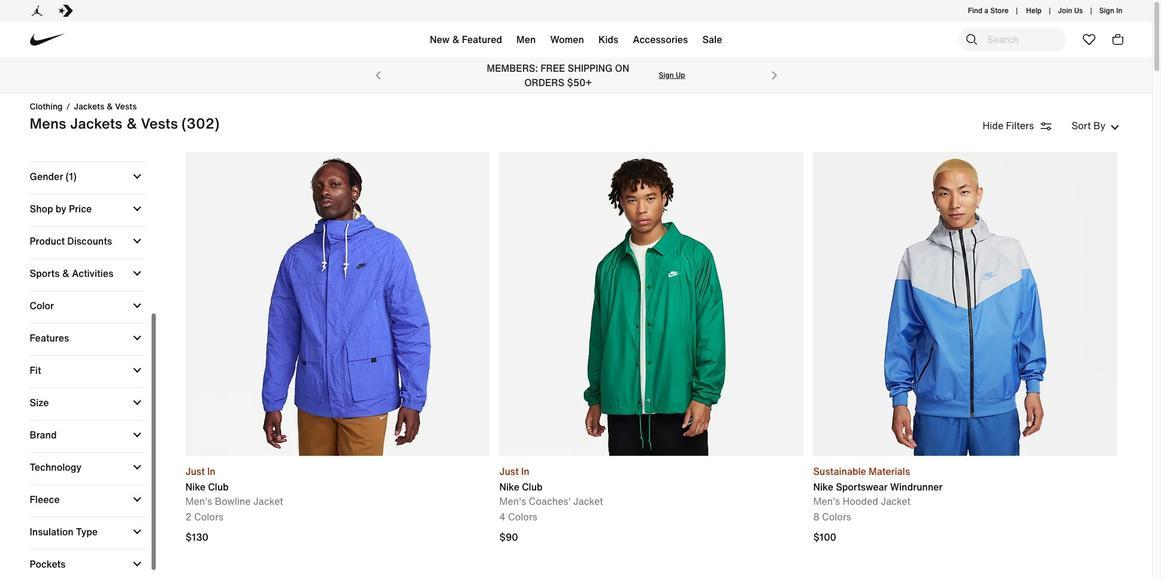 Task type: vqa. For each thing, say whether or not it's contained in the screenshot.


Task type: locate. For each thing, give the bounding box(es) containing it.
just for just in nike club men's bowline jacket
[[185, 465, 205, 479]]

2 nike club link from the left
[[499, 480, 603, 495]]

3 | from the left
[[1090, 5, 1092, 16]]

2 men's from the left
[[499, 495, 526, 509]]

sign left "up"
[[659, 70, 674, 80]]

menu bar
[[204, 24, 948, 60]]

vests left (302)
[[141, 113, 178, 134]]

chevron image for size
[[133, 399, 141, 407]]

club inside the just in nike club men's coaches' jacket
[[522, 480, 543, 495]]

0 horizontal spatial |
[[1016, 5, 1018, 16]]

3 jacket from the left
[[881, 495, 911, 509]]

2 nike from the left
[[499, 480, 519, 495]]

& inside menu bar
[[452, 32, 459, 47]]

chevron image for technology
[[133, 463, 141, 472]]

& inside dropdown button
[[62, 266, 69, 281]]

chevron image inside sports & activities dropdown button
[[133, 269, 141, 278]]

2 horizontal spatial men's
[[813, 495, 840, 509]]

windrunner
[[890, 480, 943, 495]]

in for sign in
[[1116, 5, 1122, 16]]

1 horizontal spatial sign
[[1099, 5, 1114, 16]]

jacket inside just in nike club men's bowline jacket
[[253, 495, 283, 509]]

men's up the $90 at the bottom of page
[[499, 495, 526, 509]]

chevron image inside size "dropdown button"
[[133, 399, 141, 407]]

4 chevron image from the top
[[133, 463, 141, 472]]

club
[[208, 480, 229, 495], [522, 480, 543, 495]]

nike club men's bowline jacket image
[[185, 152, 490, 457]]

women link
[[543, 25, 591, 59]]

menu bar containing new & featured
[[204, 24, 948, 60]]

in up coaches'
[[521, 465, 529, 479]]

accessories link
[[626, 25, 695, 59]]

2 horizontal spatial nike
[[813, 480, 833, 495]]

men's down sustainable
[[813, 495, 840, 509]]

nike sportswear windrunner men's hooded jacket image
[[813, 152, 1118, 457]]

2 jacket from the left
[[573, 495, 603, 509]]

0 horizontal spatial nike
[[185, 480, 206, 495]]

sign for sign up
[[659, 70, 674, 80]]

jackets right /
[[74, 100, 104, 113]]

sign inside button
[[1099, 5, 1114, 16]]

just for just in nike club men's coaches' jacket
[[499, 465, 519, 479]]

clothing
[[30, 100, 63, 113]]

product discounts button
[[30, 227, 142, 256]]

in right us on the top
[[1116, 5, 1122, 16]]

1 club from the left
[[208, 480, 229, 495]]

nike left bowline
[[185, 480, 206, 495]]

join us link
[[1058, 1, 1083, 21]]

fit button
[[30, 356, 142, 385]]

$50+
[[567, 75, 592, 90]]

chevron image for sort by
[[1110, 123, 1119, 132]]

0 horizontal spatial nike club link
[[185, 480, 283, 495]]

jacket right bowline
[[253, 495, 283, 509]]

find a store link
[[966, 1, 1011, 21]]

sign
[[1099, 5, 1114, 16], [659, 70, 674, 80]]

jacket down materials
[[881, 495, 911, 509]]

chevron image for brand
[[133, 431, 141, 439]]

1 horizontal spatial just
[[499, 465, 519, 479]]

by
[[1094, 119, 1106, 133]]

1 horizontal spatial in
[[521, 465, 529, 479]]

gender ( 1 )
[[30, 169, 77, 184]]

chevron image inside insulation type "dropdown button"
[[133, 528, 141, 537]]

|
[[1016, 5, 1018, 16], [1049, 5, 1051, 16], [1090, 5, 1092, 16]]

nike for men's hooded jacket
[[813, 480, 833, 495]]

club for bowline
[[208, 480, 229, 495]]

in inside the just in nike club men's coaches' jacket
[[521, 465, 529, 479]]

3 men's from the left
[[813, 495, 840, 509]]

chevron image for fit
[[133, 366, 141, 375]]

new & featured link
[[423, 25, 509, 59]]

1 men's from the left
[[185, 495, 212, 509]]

1 just from the left
[[185, 465, 205, 479]]

product discounts
[[30, 234, 112, 248]]

2 horizontal spatial in
[[1116, 5, 1122, 16]]

nike club link
[[185, 480, 283, 495], [499, 480, 603, 495]]

men's hooded jacket link
[[813, 495, 943, 509]]

2 just from the left
[[499, 465, 519, 479]]

1 horizontal spatial men's
[[499, 495, 526, 509]]

in inside just in nike club men's bowline jacket
[[207, 465, 215, 479]]

chevron image inside shop by price dropdown button
[[133, 205, 141, 213]]

2 club from the left
[[522, 480, 543, 495]]

in
[[1116, 5, 1122, 16], [207, 465, 215, 479], [521, 465, 529, 479]]

chevron image inside brand dropdown button
[[133, 431, 141, 439]]

men's left bowline
[[185, 495, 212, 509]]

1 horizontal spatial |
[[1049, 5, 1051, 16]]

technology
[[30, 460, 82, 475]]

2 horizontal spatial jacket
[[881, 495, 911, 509]]

0 vertical spatial sign
[[1099, 5, 1114, 16]]

0 horizontal spatial club
[[208, 480, 229, 495]]

jacket inside the just in nike club men's coaches' jacket
[[573, 495, 603, 509]]

1 chevron image from the top
[[133, 205, 141, 213]]

1 horizontal spatial nike
[[499, 480, 519, 495]]

3 nike from the left
[[813, 480, 833, 495]]

favorites image
[[1082, 32, 1096, 47]]

| for join us
[[1090, 5, 1092, 16]]

sportswear
[[836, 480, 888, 495]]

new & featured
[[430, 32, 502, 47]]

hooded
[[843, 495, 878, 509]]

chevron image for fleece
[[133, 496, 141, 504]]

in inside button
[[1116, 5, 1122, 16]]

0 horizontal spatial in
[[207, 465, 215, 479]]

sign right us on the top
[[1099, 5, 1114, 16]]

chevron image for features
[[133, 334, 141, 342]]

chevron image inside fleece 'dropdown button'
[[133, 496, 141, 504]]

sale link
[[695, 25, 729, 59]]

sort by button
[[1068, 119, 1122, 133]]

chevron image inside features dropdown button
[[133, 334, 141, 342]]

jacket right coaches'
[[573, 495, 603, 509]]

2 chevron image from the top
[[133, 302, 141, 310]]

| left 'join'
[[1049, 5, 1051, 16]]

club inside just in nike club men's bowline jacket
[[208, 480, 229, 495]]

1 | from the left
[[1016, 5, 1018, 16]]

chevron image inside technology dropdown button
[[133, 463, 141, 472]]

nike inside just in nike club men's bowline jacket
[[185, 480, 206, 495]]

$90 link
[[499, 531, 804, 545], [499, 531, 521, 545]]

members: free shipping on orders $50+
[[487, 61, 629, 90]]

chevron image inside fit dropdown button
[[133, 366, 141, 375]]

1 horizontal spatial club
[[522, 480, 543, 495]]

$130 link
[[185, 531, 490, 545], [185, 531, 211, 545]]

in up bowline
[[207, 465, 215, 479]]

1
[[69, 169, 73, 184]]

club for coaches'
[[522, 480, 543, 495]]

chevron image inside pockets dropdown button
[[133, 561, 141, 569]]

jackets
[[74, 100, 104, 113], [70, 113, 122, 134]]

| for help
[[1049, 5, 1051, 16]]

0 horizontal spatial jacket
[[253, 495, 283, 509]]

nike inside sustainable materials nike sportswear windrunner men's hooded jacket
[[813, 480, 833, 495]]

insulation type button
[[30, 518, 142, 547]]

nike down sustainable
[[813, 480, 833, 495]]

brand button
[[30, 421, 142, 450]]

men's
[[185, 495, 212, 509], [499, 495, 526, 509], [813, 495, 840, 509]]

1 nike from the left
[[185, 480, 206, 495]]

1 horizontal spatial nike club link
[[499, 480, 603, 495]]

1 horizontal spatial jacket
[[573, 495, 603, 509]]

1 jacket from the left
[[253, 495, 283, 509]]

chevron image for shop by price
[[133, 205, 141, 213]]

nike
[[185, 480, 206, 495], [499, 480, 519, 495], [813, 480, 833, 495]]

just inside just in nike club men's bowline jacket
[[185, 465, 205, 479]]

2 horizontal spatial |
[[1090, 5, 1092, 16]]

jordan image
[[30, 4, 44, 18]]

nike inside the just in nike club men's coaches' jacket
[[499, 480, 519, 495]]

vests right /
[[115, 100, 137, 113]]

0 horizontal spatial just
[[185, 465, 205, 479]]

fleece button
[[30, 486, 142, 514]]

fit
[[30, 363, 41, 378]]

1 nike club link from the left
[[185, 480, 283, 495]]

men link
[[509, 25, 543, 59]]

| right us on the top
[[1090, 5, 1092, 16]]

0 horizontal spatial men's
[[185, 495, 212, 509]]

$100
[[813, 531, 836, 545]]

sign in button
[[1099, 1, 1122, 21]]

just
[[185, 465, 205, 479], [499, 465, 519, 479]]

chevron image
[[1110, 123, 1119, 132], [133, 172, 141, 181], [133, 237, 141, 245], [133, 269, 141, 278], [133, 334, 141, 342], [133, 366, 141, 375], [133, 399, 141, 407], [133, 528, 141, 537], [133, 561, 141, 569]]

just inside the just in nike club men's coaches' jacket
[[499, 465, 519, 479]]

men's inside just in nike club men's bowline jacket
[[185, 495, 212, 509]]

| left help
[[1016, 5, 1018, 16]]

chevron image for color
[[133, 302, 141, 310]]

filters
[[1006, 119, 1034, 133]]

sports & activities
[[30, 266, 113, 281]]

chevron image
[[133, 205, 141, 213], [133, 302, 141, 310], [133, 431, 141, 439], [133, 463, 141, 472], [133, 496, 141, 504]]

new
[[430, 32, 450, 47]]

bowline
[[215, 495, 251, 509]]

5 chevron image from the top
[[133, 496, 141, 504]]

3 chevron image from the top
[[133, 431, 141, 439]]

just in nike club men's bowline jacket
[[185, 465, 283, 509]]

1 vertical spatial sign
[[659, 70, 674, 80]]

men's inside the just in nike club men's coaches' jacket
[[499, 495, 526, 509]]

chevron image inside color dropdown button
[[133, 302, 141, 310]]

open search modal image
[[964, 32, 979, 47]]

0 horizontal spatial sign
[[659, 70, 674, 80]]

chevron image for gender
[[133, 172, 141, 181]]

sort by
[[1072, 119, 1106, 133]]

shop by price
[[30, 202, 92, 216]]

price
[[69, 202, 92, 216]]

just up 'men's bowline jacket' link
[[185, 465, 205, 479]]

just up the men's coaches' jacket link
[[499, 465, 519, 479]]

chevron image inside sort by dropdown button
[[1110, 123, 1119, 132]]

chevron image inside the product discounts dropdown button
[[133, 237, 141, 245]]

chevron image for insulation type
[[133, 528, 141, 537]]

2 | from the left
[[1049, 5, 1051, 16]]

nike left coaches'
[[499, 480, 519, 495]]

coaches'
[[529, 495, 571, 509]]



Task type: describe. For each thing, give the bounding box(es) containing it.
accessories
[[633, 32, 688, 47]]

women
[[550, 32, 584, 47]]

up
[[676, 70, 685, 80]]

men's inside sustainable materials nike sportswear windrunner men's hooded jacket
[[813, 495, 840, 509]]

sports
[[30, 266, 60, 281]]

clothing link
[[30, 100, 63, 113]]

materials
[[869, 465, 910, 479]]

shipping
[[568, 61, 613, 75]]

product
[[30, 234, 65, 248]]

brand
[[30, 428, 57, 442]]

join us
[[1058, 5, 1083, 16]]

mens
[[30, 113, 66, 134]]

fleece
[[30, 493, 60, 507]]

free
[[541, 61, 565, 75]]

us
[[1074, 5, 1083, 16]]

mens jackets & vests (302)
[[30, 113, 220, 134]]

a
[[984, 5, 988, 16]]

store
[[990, 5, 1009, 16]]

just in nike club men's coaches' jacket
[[499, 465, 603, 509]]

gender
[[30, 169, 63, 184]]

0 horizontal spatial vests
[[115, 100, 137, 113]]

(302)
[[182, 113, 220, 134]]

find
[[968, 5, 983, 16]]

nike club link for bowline
[[185, 480, 283, 495]]

color button
[[30, 291, 142, 320]]

chevron image for product discounts
[[133, 237, 141, 245]]

activities
[[72, 266, 113, 281]]

members:
[[487, 61, 538, 75]]

jackets right mens
[[70, 113, 122, 134]]

sort
[[1072, 119, 1091, 133]]

men's bowline jacket link
[[185, 495, 283, 509]]

featured
[[462, 32, 502, 47]]

in for just in nike club men's bowline jacket
[[207, 465, 215, 479]]

pockets
[[30, 558, 66, 572]]

jacket for men's coaches' jacket
[[573, 495, 603, 509]]

technology button
[[30, 453, 142, 482]]

find a store
[[968, 5, 1009, 16]]

sign in
[[1099, 5, 1122, 16]]

$90
[[499, 531, 518, 545]]

sustainable materials nike sportswear windrunner men's hooded jacket
[[813, 465, 943, 509]]

jacket inside sustainable materials nike sportswear windrunner men's hooded jacket
[[881, 495, 911, 509]]

features button
[[30, 324, 142, 353]]

men's coaches' jacket link
[[499, 495, 603, 509]]

by
[[56, 202, 66, 216]]

1 horizontal spatial vests
[[141, 113, 178, 134]]

size
[[30, 396, 49, 410]]

)
[[73, 169, 77, 184]]

sign up
[[659, 70, 685, 80]]

size button
[[30, 389, 142, 417]]

/
[[66, 100, 70, 113]]

nike club men's coaches' jacket image
[[499, 152, 804, 457]]

kids
[[598, 32, 618, 47]]

jackets & vests link
[[74, 100, 137, 113]]

men's for just in nike club men's bowline jacket
[[185, 495, 212, 509]]

jacket for men's bowline jacket
[[253, 495, 283, 509]]

nike for men's bowline jacket
[[185, 480, 206, 495]]

sports & activities button
[[30, 259, 142, 288]]

nike sportswear windrunner link
[[813, 480, 943, 495]]

color
[[30, 299, 54, 313]]

| for find a store
[[1016, 5, 1018, 16]]

chevron image for sports & activities
[[133, 269, 141, 278]]

nike club link for coaches'
[[499, 480, 603, 495]]

help
[[1026, 5, 1042, 16]]

hide filters button
[[983, 118, 1068, 134]]

in for just in nike club men's coaches' jacket
[[521, 465, 529, 479]]

Search Products text field
[[958, 28, 1066, 52]]

help link
[[1021, 3, 1046, 19]]

men
[[516, 32, 536, 47]]

sustainable
[[813, 465, 866, 479]]

pockets button
[[30, 550, 142, 579]]

hide
[[983, 119, 1004, 133]]

sign for sign in
[[1099, 5, 1114, 16]]

men's for just in nike club men's coaches' jacket
[[499, 495, 526, 509]]

type
[[76, 525, 98, 540]]

sort by element
[[983, 117, 1122, 134]]

orders
[[524, 75, 564, 90]]

sale
[[702, 32, 722, 47]]

hide filters
[[983, 119, 1034, 133]]

features
[[30, 331, 69, 345]]

insulation type
[[30, 525, 98, 540]]

shop
[[30, 202, 53, 216]]

discounts
[[67, 234, 112, 248]]

filter ds image
[[1039, 119, 1053, 134]]

nike home page image
[[24, 16, 71, 63]]

(
[[66, 169, 69, 184]]

chevron image for pockets
[[133, 561, 141, 569]]

join
[[1058, 5, 1072, 16]]

converse image
[[58, 4, 73, 18]]

shop by price button
[[30, 194, 142, 223]]

on
[[615, 61, 629, 75]]

kids link
[[591, 25, 626, 59]]

nike for men's coaches' jacket
[[499, 480, 519, 495]]

sign up link
[[659, 70, 685, 80]]

$130
[[185, 531, 208, 545]]

clothing / jackets & vests
[[30, 100, 137, 113]]

insulation
[[30, 525, 73, 540]]



